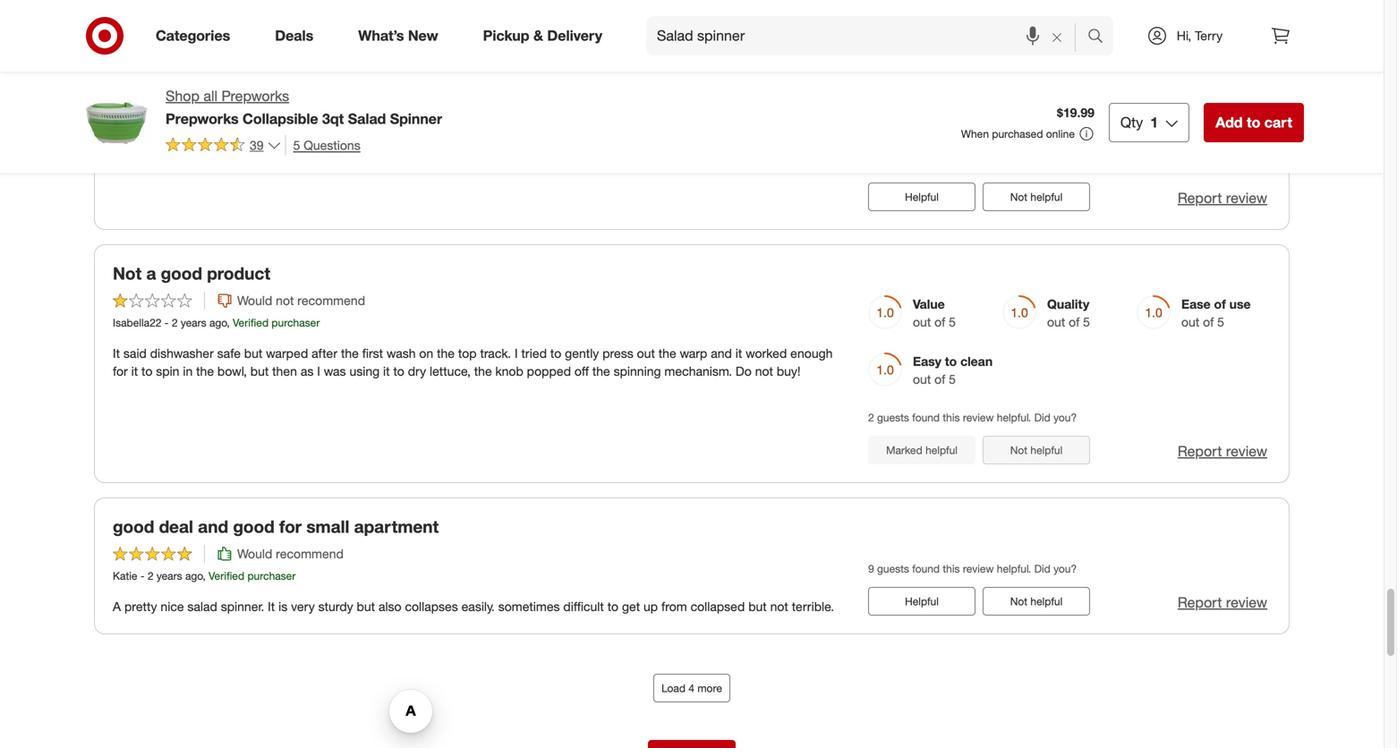 Task type: vqa. For each thing, say whether or not it's contained in the screenshot.
the household
no



Task type: describe. For each thing, give the bounding box(es) containing it.
2 for great product
[[149, 63, 155, 76]]

apartment
[[354, 517, 439, 537]]

1 vertical spatial product
[[207, 263, 270, 284]]

found for out of 5
[[913, 411, 940, 424]]

but right safe
[[244, 346, 263, 361]]

39 link
[[166, 135, 282, 157]]

when
[[961, 127, 989, 140]]

qty 1
[[1121, 114, 1159, 131]]

wash
[[387, 346, 416, 361]]

lettuce,
[[430, 364, 471, 379]]

new
[[408, 27, 438, 44]]

not inside it said dishwasher safe but warped after the first wash on the top track. i tried to gently press out the warp and it worked enough for it to spin in the bowl, but then as i was using it to dry lettuce, the knob popped off the spinning mechanism. do not buy!
[[755, 364, 773, 379]]

0 horizontal spatial good
[[113, 517, 154, 537]]

pickup & delivery
[[483, 27, 603, 44]]

5 inside value out of 5
[[949, 314, 956, 330]]

terry
[[1195, 28, 1223, 43]]

1 vertical spatial it
[[268, 599, 275, 615]]

after
[[312, 346, 338, 361]]

this for out of 5
[[943, 411, 960, 424]]

1 vertical spatial recommend
[[297, 293, 365, 308]]

1 horizontal spatial use
[[1230, 296, 1251, 312]]

good deal and good for small apartment
[[113, 517, 439, 537]]

mechanism.
[[665, 364, 732, 379]]

isabella22 - 2 years ago , verified purchaser
[[113, 316, 320, 329]]

collapses
[[405, 599, 458, 615]]

3qt
[[322, 110, 344, 127]]

help
[[234, 92, 258, 108]]

1 horizontal spatial easy
[[1048, 43, 1076, 59]]

to inside button
[[1247, 114, 1261, 131]]

collapsible
[[243, 110, 318, 127]]

ago for product
[[186, 63, 204, 76]]

helpful for not helpful button related to good deal and good for small apartment
[[1031, 595, 1063, 608]]

isabella22
[[113, 316, 162, 329]]

pickup & delivery link
[[468, 16, 625, 56]]

pickup
[[483, 27, 530, 44]]

not down 9 guests found this review helpful. did you?
[[1011, 595, 1028, 608]]

great product
[[113, 10, 223, 31]]

shop all prepworks prepworks collapsible 3qt salad spinner
[[166, 87, 442, 127]]

&
[[534, 27, 543, 44]]

would not recommend
[[237, 293, 365, 308]]

report for great product
[[1178, 190, 1222, 207]]

2 horizontal spatial it
[[736, 346, 742, 361]]

using
[[350, 364, 380, 379]]

0 vertical spatial product
[[160, 10, 223, 31]]

ago for deal
[[185, 569, 203, 583]]

marked helpful
[[886, 444, 958, 457]]

helpful. for out of 5
[[997, 411, 1032, 424]]

$19.99
[[1057, 105, 1095, 120]]

helpful for the marked helpful button on the right of the page
[[926, 444, 958, 457]]

helpful for good deal and good for small apartment
[[905, 595, 939, 608]]

all
[[204, 87, 218, 105]]

track.
[[480, 346, 511, 361]]

top
[[458, 346, 477, 361]]

, for a
[[227, 316, 230, 329]]

1 vertical spatial for
[[279, 517, 302, 537]]

2 for good deal and good for small apartment
[[148, 569, 154, 583]]

oanh
[[113, 63, 139, 76]]

marked helpful button
[[868, 436, 976, 465]]

shop
[[166, 87, 200, 105]]

small
[[306, 517, 350, 537]]

0 vertical spatial and
[[446, 92, 467, 108]]

spinner
[[390, 110, 442, 127]]

0 horizontal spatial easy
[[913, 354, 942, 369]]

of inside value out of 5
[[935, 314, 946, 330]]

1 horizontal spatial ease
[[1182, 296, 1211, 312]]

would recommend for product
[[237, 39, 344, 55]]

dry inside it said dishwasher safe but warped after the first wash on the top track. i tried to gently press out the warp and it worked enough for it to spin in the bowl, but then as i was using it to dry lettuce, the knob popped off the spinning mechanism. do not buy!
[[408, 364, 426, 379]]

- for a
[[165, 316, 169, 329]]

hi, terry
[[1177, 28, 1223, 43]]

1
[[1151, 114, 1159, 131]]

worked
[[746, 346, 787, 361]]

2 report review button from the top
[[1178, 441, 1268, 462]]

review for not helpful button for great product
[[1226, 190, 1268, 207]]

gently
[[565, 346, 599, 361]]

buy!
[[777, 364, 801, 379]]

what's
[[358, 27, 404, 44]]

purchaser for a
[[272, 316, 320, 329]]

would recommend for deal
[[237, 546, 344, 562]]

2 horizontal spatial good
[[233, 517, 275, 537]]

2 report from the top
[[1178, 443, 1222, 460]]

1 vertical spatial prepworks
[[166, 110, 239, 127]]

report review for good deal and good for small apartment
[[1178, 594, 1268, 611]]

press
[[603, 346, 634, 361]]

spinner.
[[221, 599, 264, 615]]

add to cart button
[[1204, 103, 1304, 142]]

not left a on the top of the page
[[113, 263, 142, 284]]

recommend for good deal and good for small apartment
[[276, 546, 344, 562]]

verified for product
[[210, 63, 246, 76]]

purchased
[[992, 127, 1043, 140]]

would for a
[[237, 293, 272, 308]]

purchaser for deal
[[248, 569, 296, 583]]

first
[[362, 346, 383, 361]]

0 vertical spatial ease
[[913, 43, 942, 59]]

found for would recommend
[[913, 562, 940, 576]]

a
[[113, 599, 121, 615]]

0 vertical spatial easy to clean out of 5
[[1048, 43, 1127, 77]]

0 horizontal spatial it
[[131, 364, 138, 379]]

delivery
[[547, 27, 603, 44]]

9
[[868, 562, 874, 576]]

not helpful button for great product
[[983, 183, 1091, 211]]

compact.
[[471, 92, 523, 108]]

helpful for second not helpful button from the bottom of the page
[[1031, 444, 1063, 457]]

sometimes
[[498, 599, 560, 615]]

guests for would recommend
[[877, 562, 910, 576]]

hi,
[[1177, 28, 1192, 43]]

add to cart
[[1216, 114, 1293, 131]]

enough
[[791, 346, 833, 361]]

to up popped
[[551, 346, 562, 361]]

difficult
[[564, 599, 604, 615]]

cart
[[1265, 114, 1293, 131]]

this for would recommend
[[943, 562, 960, 576]]

1 horizontal spatial quality
[[1182, 43, 1224, 59]]

5 questions link
[[285, 135, 361, 156]]

questions
[[304, 137, 361, 153]]

on
[[419, 346, 434, 361]]

helpful button for good deal and good for small apartment
[[868, 587, 976, 616]]

1 vertical spatial quality
[[1048, 296, 1090, 312]]

also
[[379, 599, 402, 615]]

recommend for great product
[[276, 39, 344, 55]]

me
[[262, 92, 279, 108]]

you? for out of 5
[[1054, 411, 1077, 424]]

to right all
[[220, 92, 231, 108]]

oanh - 2 years ago , verified purchaser
[[113, 63, 297, 76]]

up
[[644, 599, 658, 615]]

5 inside 5 questions link
[[293, 137, 300, 153]]

1 horizontal spatial i
[[515, 346, 518, 361]]

2 guests found this review helpful. did you?
[[868, 411, 1077, 424]]

39
[[250, 137, 264, 153]]

value
[[913, 296, 945, 312]]

the down track.
[[474, 364, 492, 379]]

you? for would recommend
[[1054, 562, 1077, 576]]

as
[[301, 364, 314, 379]]

nice
[[161, 599, 184, 615]]

safe
[[217, 346, 241, 361]]

not helpful button for good deal and good for small apartment
[[983, 587, 1091, 616]]

do
[[736, 364, 752, 379]]

would for deal
[[237, 546, 272, 562]]

report review button for great product
[[1178, 188, 1268, 209]]

spinning
[[614, 364, 661, 379]]

report review for great product
[[1178, 190, 1268, 207]]

not down 2 guests found this review helpful. did you?
[[1011, 444, 1028, 457]]



Task type: locate. For each thing, give the bounding box(es) containing it.
katie - 2 years ago , verified purchaser
[[113, 569, 296, 583]]

not helpful button
[[983, 183, 1091, 211], [983, 436, 1091, 465], [983, 587, 1091, 616]]

years
[[158, 63, 183, 76], [181, 316, 206, 329], [157, 569, 182, 583]]

1 vertical spatial helpful button
[[868, 587, 976, 616]]

0 horizontal spatial easy to clean out of 5
[[913, 354, 993, 387]]

2 guests from the top
[[877, 562, 910, 576]]

- right isabella22
[[165, 316, 169, 329]]

great up the oanh
[[113, 10, 155, 31]]

not down the 'when purchased online' at the right of page
[[1011, 190, 1028, 204]]

1 not helpful button from the top
[[983, 183, 1091, 211]]

1 vertical spatial ,
[[227, 316, 230, 329]]

out inside it said dishwasher safe but warped after the first wash on the top track. i tried to gently press out the warp and it worked enough for it to spin in the bowl, but then as i was using it to dry lettuce, the knob popped off the spinning mechanism. do not buy!
[[637, 346, 655, 361]]

0 horizontal spatial ease of use out of 5
[[913, 43, 983, 77]]

loves
[[187, 92, 216, 108]]

0 vertical spatial is
[[401, 92, 410, 108]]

report
[[1178, 190, 1222, 207], [1178, 443, 1222, 460], [1178, 594, 1222, 611]]

not helpful down 9 guests found this review helpful. did you?
[[1011, 595, 1063, 608]]

0 vertical spatial dry
[[283, 92, 301, 108]]

1 horizontal spatial and
[[446, 92, 467, 108]]

was
[[324, 364, 346, 379]]

daughter
[[133, 92, 184, 108]]

salad
[[187, 599, 217, 615]]

0 vertical spatial for
[[113, 364, 128, 379]]

0 horizontal spatial dry
[[283, 92, 301, 108]]

a
[[146, 263, 156, 284]]

not helpful
[[1011, 190, 1063, 204], [1011, 444, 1063, 457], [1011, 595, 1063, 608]]

years up nice
[[157, 569, 182, 583]]

helpful for great product
[[905, 190, 939, 204]]

helpful button down when
[[868, 183, 976, 211]]

2 would from the top
[[237, 293, 272, 308]]

1 vertical spatial use
[[1230, 296, 1251, 312]]

sturdy
[[318, 599, 353, 615]]

to down wash
[[393, 364, 405, 379]]

search button
[[1080, 16, 1123, 59]]

get
[[622, 599, 640, 615]]

1 guests from the top
[[877, 411, 910, 424]]

1 helpful from the top
[[905, 190, 939, 204]]

not a good product
[[113, 263, 270, 284]]

from
[[662, 599, 687, 615]]

2 vertical spatial and
[[198, 517, 228, 537]]

but
[[244, 346, 263, 361], [250, 364, 269, 379], [357, 599, 375, 615], [749, 599, 767, 615]]

verified for deal
[[209, 569, 245, 583]]

not down worked
[[755, 364, 773, 379]]

very
[[291, 599, 315, 615]]

0 vertical spatial this
[[943, 411, 960, 424]]

for down said
[[113, 364, 128, 379]]

good left deal
[[113, 517, 154, 537]]

prepworks down loves
[[166, 110, 239, 127]]

is
[[401, 92, 410, 108], [279, 599, 288, 615]]

verified up spinner.
[[209, 569, 245, 583]]

report review
[[1178, 190, 1268, 207], [1178, 443, 1268, 460], [1178, 594, 1268, 611]]

1 found from the top
[[913, 411, 940, 424]]

great up spinner
[[414, 92, 443, 108]]

when purchased online
[[961, 127, 1075, 140]]

but left then
[[250, 364, 269, 379]]

2 right katie at the bottom
[[148, 569, 154, 583]]

1 helpful. from the top
[[997, 411, 1032, 424]]

the right in
[[196, 364, 214, 379]]

for inside it said dishwasher safe but warped after the first wash on the top track. i tried to gently press out the warp and it worked enough for it to spin in the bowl, but then as i was using it to dry lettuce, the knob popped off the spinning mechanism. do not buy!
[[113, 364, 128, 379]]

helpful right marked
[[926, 444, 958, 457]]

load
[[662, 682, 686, 695]]

not
[[276, 293, 294, 308], [755, 364, 773, 379], [770, 599, 789, 615]]

deals
[[275, 27, 314, 44]]

prepworks up collapsible
[[222, 87, 289, 105]]

to down value out of 5 at the top
[[945, 354, 957, 369]]

0 vertical spatial ease of use out of 5
[[913, 43, 983, 77]]

1 vertical spatial easy to clean out of 5
[[913, 354, 993, 387]]

easy left search button on the top of the page
[[1048, 43, 1076, 59]]

tried
[[522, 346, 547, 361]]

1 vertical spatial -
[[165, 316, 169, 329]]

the left first
[[341, 346, 359, 361]]

2 helpful button from the top
[[868, 587, 976, 616]]

popped
[[527, 364, 571, 379]]

image of prepworks collapsible 3qt salad spinner image
[[80, 86, 151, 158]]

to up the $19.99
[[1080, 43, 1092, 59]]

clean up qty
[[1095, 43, 1127, 59]]

1 vertical spatial report
[[1178, 443, 1222, 460]]

deal
[[159, 517, 193, 537]]

ease
[[913, 43, 942, 59], [1182, 296, 1211, 312]]

2 you? from the top
[[1054, 562, 1077, 576]]

dry right me in the top left of the page
[[283, 92, 301, 108]]

2 report review from the top
[[1178, 443, 1268, 460]]

1 helpful button from the top
[[868, 183, 976, 211]]

1 vertical spatial verified
[[233, 316, 269, 329]]

0 horizontal spatial great
[[113, 10, 155, 31]]

1 horizontal spatial clean
[[1095, 43, 1127, 59]]

0 vertical spatial report review
[[1178, 190, 1268, 207]]

search
[[1080, 29, 1123, 46]]

off
[[575, 364, 589, 379]]

would recommend up me in the top left of the page
[[237, 39, 344, 55]]

0 vertical spatial -
[[142, 63, 146, 76]]

it down said
[[131, 364, 138, 379]]

1 horizontal spatial quality out of 5
[[1182, 43, 1225, 77]]

salad
[[348, 110, 386, 127]]

1 report from the top
[[1178, 190, 1222, 207]]

clean up 2 guests found this review helpful. did you?
[[961, 354, 993, 369]]

, for deal
[[203, 569, 206, 583]]

3 report from the top
[[1178, 594, 1222, 611]]

ease of use out of 5
[[913, 43, 983, 77], [1182, 296, 1251, 330]]

1 vertical spatial would
[[237, 293, 272, 308]]

2 vertical spatial not helpful
[[1011, 595, 1063, 608]]

2 this from the top
[[943, 562, 960, 576]]

0 horizontal spatial clean
[[961, 354, 993, 369]]

is left very at the left
[[279, 599, 288, 615]]

it
[[113, 346, 120, 361], [268, 599, 275, 615]]

it up do
[[736, 346, 742, 361]]

1 vertical spatial dry
[[408, 364, 426, 379]]

9 guests found this review helpful. did you?
[[868, 562, 1077, 576]]

not up warped
[[276, 293, 294, 308]]

to right "add"
[[1247, 114, 1261, 131]]

1 vertical spatial report review button
[[1178, 441, 1268, 462]]

would for product
[[237, 39, 272, 55]]

ago for a
[[209, 316, 227, 329]]

it left said
[[113, 346, 120, 361]]

easy down value out of 5 at the top
[[913, 354, 942, 369]]

to left get
[[608, 599, 619, 615]]

this right 9
[[943, 562, 960, 576]]

1 horizontal spatial for
[[279, 517, 302, 537]]

0 vertical spatial prepworks
[[222, 87, 289, 105]]

not helpful button down 9 guests found this review helpful. did you?
[[983, 587, 1091, 616]]

in
[[183, 364, 193, 379]]

did for out of 5
[[1035, 411, 1051, 424]]

not left terrible.
[[770, 599, 789, 615]]

3 would from the top
[[237, 546, 272, 562]]

0 horizontal spatial for
[[113, 364, 128, 379]]

my
[[113, 92, 130, 108]]

1 vertical spatial did
[[1035, 562, 1051, 576]]

0 vertical spatial report
[[1178, 190, 1222, 207]]

good up the katie - 2 years ago , verified purchaser
[[233, 517, 275, 537]]

found right 9
[[913, 562, 940, 576]]

years for deal
[[157, 569, 182, 583]]

1 horizontal spatial great
[[414, 92, 443, 108]]

1 you? from the top
[[1054, 411, 1077, 424]]

2 up dishwasher
[[172, 316, 178, 329]]

- right the oanh
[[142, 63, 146, 76]]

0 vertical spatial would
[[237, 39, 272, 55]]

but right collapsed
[[749, 599, 767, 615]]

quality
[[1182, 43, 1224, 59], [1048, 296, 1090, 312]]

0 vertical spatial use
[[961, 43, 983, 59]]

not helpful for great product
[[1011, 190, 1063, 204]]

the
[[305, 92, 322, 108], [341, 346, 359, 361], [437, 346, 455, 361], [659, 346, 677, 361], [196, 364, 214, 379], [474, 364, 492, 379], [593, 364, 610, 379]]

0 horizontal spatial is
[[279, 599, 288, 615]]

years for product
[[158, 63, 183, 76]]

this up marked helpful
[[943, 411, 960, 424]]

verified up safe
[[233, 316, 269, 329]]

0 horizontal spatial and
[[198, 517, 228, 537]]

it inside it said dishwasher safe but warped after the first wash on the top track. i tried to gently press out the warp and it worked enough for it to spin in the bowl, but then as i was using it to dry lettuce, the knob popped off the spinning mechanism. do not buy!
[[113, 346, 120, 361]]

2 vertical spatial ,
[[203, 569, 206, 583]]

purchaser for product
[[249, 63, 297, 76]]

1 report review button from the top
[[1178, 188, 1268, 209]]

1 vertical spatial you?
[[1054, 562, 1077, 576]]

good right a on the top of the page
[[161, 263, 202, 284]]

helpful. for would recommend
[[997, 562, 1032, 576]]

1 vertical spatial i
[[317, 364, 320, 379]]

my daughter loves to help me dry the veggies...this is great and compact.
[[113, 92, 523, 108]]

0 vertical spatial clean
[[1095, 43, 1127, 59]]

then
[[272, 364, 297, 379]]

1 vertical spatial and
[[711, 346, 732, 361]]

not helpful down the 'when purchased online' at the right of page
[[1011, 190, 1063, 204]]

2 helpful from the top
[[905, 595, 939, 608]]

recommend down small
[[276, 546, 344, 562]]

it right using
[[383, 364, 390, 379]]

2 vertical spatial report review button
[[1178, 593, 1268, 613]]

out inside value out of 5
[[913, 314, 931, 330]]

categories
[[156, 27, 230, 44]]

, for product
[[204, 63, 207, 76]]

product
[[160, 10, 223, 31], [207, 263, 270, 284]]

the left the warp
[[659, 346, 677, 361]]

verified for a
[[233, 316, 269, 329]]

would left deals
[[237, 39, 272, 55]]

said
[[123, 346, 147, 361]]

guests for out of 5
[[877, 411, 910, 424]]

0 vertical spatial guests
[[877, 411, 910, 424]]

easy to clean out of 5 up 2 guests found this review helpful. did you?
[[913, 354, 993, 387]]

i left tried
[[515, 346, 518, 361]]

product up isabella22 - 2 years ago , verified purchaser
[[207, 263, 270, 284]]

but left also
[[357, 599, 375, 615]]

1 vertical spatial would recommend
[[237, 546, 344, 562]]

5 questions
[[293, 137, 361, 153]]

online
[[1046, 127, 1075, 140]]

0 vertical spatial years
[[158, 63, 183, 76]]

1 not helpful from the top
[[1011, 190, 1063, 204]]

bowl,
[[217, 364, 247, 379]]

for left small
[[279, 517, 302, 537]]

did
[[1035, 411, 1051, 424], [1035, 562, 1051, 576]]

recommend up after
[[297, 293, 365, 308]]

2 did from the top
[[1035, 562, 1051, 576]]

recommend up my daughter loves to help me dry the veggies...this is great and compact.
[[276, 39, 344, 55]]

1 this from the top
[[943, 411, 960, 424]]

,
[[204, 63, 207, 76], [227, 316, 230, 329], [203, 569, 206, 583]]

dry
[[283, 92, 301, 108], [408, 364, 426, 379]]

the right 'off'
[[593, 364, 610, 379]]

1 vertical spatial ease of use out of 5
[[1182, 296, 1251, 330]]

, up safe
[[227, 316, 230, 329]]

2 vertical spatial report
[[1178, 594, 1222, 611]]

katie
[[113, 569, 137, 583]]

- for deal
[[140, 569, 145, 583]]

is up spinner
[[401, 92, 410, 108]]

would recommend down 'good deal and good for small apartment'
[[237, 546, 344, 562]]

quality out of 5
[[1182, 43, 1225, 77], [1048, 296, 1090, 330]]

2 up the marked helpful button on the right of the page
[[868, 411, 874, 424]]

0 vertical spatial you?
[[1054, 411, 1077, 424]]

1 vertical spatial years
[[181, 316, 206, 329]]

review for not helpful button related to good deal and good for small apartment
[[1226, 594, 1268, 611]]

0 vertical spatial helpful button
[[868, 183, 976, 211]]

years up dishwasher
[[181, 316, 206, 329]]

what's new link
[[343, 16, 461, 56]]

and inside it said dishwasher safe but warped after the first wash on the top track. i tried to gently press out the warp and it worked enough for it to spin in the bowl, but then as i was using it to dry lettuce, the knob popped off the spinning mechanism. do not buy!
[[711, 346, 732, 361]]

1 would from the top
[[237, 39, 272, 55]]

3 report review from the top
[[1178, 594, 1268, 611]]

2 vertical spatial not
[[770, 599, 789, 615]]

pretty
[[124, 599, 157, 615]]

, up all
[[204, 63, 207, 76]]

1 vertical spatial helpful
[[905, 595, 939, 608]]

- for product
[[142, 63, 146, 76]]

what's new
[[358, 27, 438, 44]]

1 vertical spatial found
[[913, 562, 940, 576]]

purchaser up spinner.
[[248, 569, 296, 583]]

What can we help you find? suggestions appear below search field
[[646, 16, 1092, 56]]

and right the warp
[[711, 346, 732, 361]]

2 vertical spatial ago
[[185, 569, 203, 583]]

would down 'good deal and good for small apartment'
[[237, 546, 272, 562]]

0 vertical spatial purchaser
[[249, 63, 297, 76]]

1 report review from the top
[[1178, 190, 1268, 207]]

to left spin
[[141, 364, 153, 379]]

1 did from the top
[[1035, 411, 1051, 424]]

years up shop
[[158, 63, 183, 76]]

1 vertical spatial clean
[[961, 354, 993, 369]]

helpful down 2 guests found this review helpful. did you?
[[1031, 444, 1063, 457]]

2 not helpful from the top
[[1011, 444, 1063, 457]]

1 vertical spatial quality out of 5
[[1048, 296, 1090, 330]]

0 vertical spatial ,
[[204, 63, 207, 76]]

1 horizontal spatial easy to clean out of 5
[[1048, 43, 1127, 77]]

helpful button down 9 guests found this review helpful. did you?
[[868, 587, 976, 616]]

years for a
[[181, 316, 206, 329]]

0 vertical spatial quality out of 5
[[1182, 43, 1225, 77]]

1 would recommend from the top
[[237, 39, 344, 55]]

2 not helpful button from the top
[[983, 436, 1091, 465]]

1 horizontal spatial good
[[161, 263, 202, 284]]

2 vertical spatial not helpful button
[[983, 587, 1091, 616]]

helpful down online
[[1031, 190, 1063, 204]]

, up salad
[[203, 569, 206, 583]]

load 4 more
[[662, 682, 722, 695]]

not
[[1011, 190, 1028, 204], [113, 263, 142, 284], [1011, 444, 1028, 457], [1011, 595, 1028, 608]]

veggies...this
[[326, 92, 398, 108]]

purchaser up me in the top left of the page
[[249, 63, 297, 76]]

1 vertical spatial not helpful
[[1011, 444, 1063, 457]]

not helpful down 2 guests found this review helpful. did you?
[[1011, 444, 1063, 457]]

1 horizontal spatial dry
[[408, 364, 426, 379]]

and left compact.
[[446, 92, 467, 108]]

verified up all
[[210, 63, 246, 76]]

1 vertical spatial ago
[[209, 316, 227, 329]]

i right the as
[[317, 364, 320, 379]]

helpful
[[1031, 190, 1063, 204], [926, 444, 958, 457], [1031, 444, 1063, 457], [1031, 595, 1063, 608]]

dry down "on"
[[408, 364, 426, 379]]

the up the lettuce,
[[437, 346, 455, 361]]

report for good deal and good for small apartment
[[1178, 594, 1222, 611]]

warp
[[680, 346, 708, 361]]

1 horizontal spatial it
[[383, 364, 390, 379]]

0 horizontal spatial use
[[961, 43, 983, 59]]

1 vertical spatial this
[[943, 562, 960, 576]]

2 found from the top
[[913, 562, 940, 576]]

review for second not helpful button from the bottom of the page
[[1226, 443, 1268, 460]]

2 helpful. from the top
[[997, 562, 1032, 576]]

2 horizontal spatial and
[[711, 346, 732, 361]]

0 vertical spatial did
[[1035, 411, 1051, 424]]

0 vertical spatial it
[[113, 346, 120, 361]]

1 vertical spatial easy
[[913, 354, 942, 369]]

terrible.
[[792, 599, 834, 615]]

add
[[1216, 114, 1243, 131]]

knob
[[496, 364, 524, 379]]

3 not helpful button from the top
[[983, 587, 1091, 616]]

easy to clean out of 5 up the $19.99
[[1048, 43, 1127, 77]]

a pretty nice salad spinner. it is very sturdy but also collapses easily. sometimes difficult to get up from collapsed but not terrible.
[[113, 599, 834, 615]]

did for would recommend
[[1035, 562, 1051, 576]]

product up oanh - 2 years ago , verified purchaser
[[160, 10, 223, 31]]

ago up shop
[[186, 63, 204, 76]]

1 vertical spatial helpful.
[[997, 562, 1032, 576]]

4
[[689, 682, 695, 695]]

and right deal
[[198, 517, 228, 537]]

would up isabella22 - 2 years ago , verified purchaser
[[237, 293, 272, 308]]

helpful for not helpful button for great product
[[1031, 190, 1063, 204]]

categories link
[[141, 16, 253, 56]]

it right spinner.
[[268, 599, 275, 615]]

2 for not a good product
[[172, 316, 178, 329]]

0 vertical spatial verified
[[210, 63, 246, 76]]

guests up marked
[[877, 411, 910, 424]]

-
[[142, 63, 146, 76], [165, 316, 169, 329], [140, 569, 145, 583]]

0 vertical spatial quality
[[1182, 43, 1224, 59]]

verified
[[210, 63, 246, 76], [233, 316, 269, 329], [209, 569, 245, 583]]

3 not helpful from the top
[[1011, 595, 1063, 608]]

report review button for good deal and good for small apartment
[[1178, 593, 1268, 613]]

0 horizontal spatial i
[[317, 364, 320, 379]]

0 vertical spatial i
[[515, 346, 518, 361]]

guests right 9
[[877, 562, 910, 576]]

i
[[515, 346, 518, 361], [317, 364, 320, 379]]

not helpful button down the 'when purchased online' at the right of page
[[983, 183, 1091, 211]]

1 horizontal spatial it
[[268, 599, 275, 615]]

0 vertical spatial report review button
[[1178, 188, 1268, 209]]

1 horizontal spatial is
[[401, 92, 410, 108]]

ago up salad
[[185, 569, 203, 583]]

the up the 3qt
[[305, 92, 322, 108]]

1 vertical spatial great
[[414, 92, 443, 108]]

helpful button for great product
[[868, 183, 976, 211]]

of
[[946, 43, 958, 59], [935, 61, 946, 77], [1069, 61, 1080, 77], [1203, 61, 1214, 77], [1215, 296, 1226, 312], [935, 314, 946, 330], [1069, 314, 1080, 330], [1203, 314, 1214, 330], [935, 371, 946, 387]]

1 vertical spatial is
[[279, 599, 288, 615]]

5
[[949, 61, 956, 77], [1083, 61, 1090, 77], [1218, 61, 1225, 77], [293, 137, 300, 153], [949, 314, 956, 330], [1083, 314, 1090, 330], [1218, 314, 1225, 330], [949, 371, 956, 387]]

0 vertical spatial ago
[[186, 63, 204, 76]]

found up the marked helpful button on the right of the page
[[913, 411, 940, 424]]

1 horizontal spatial ease of use out of 5
[[1182, 296, 1251, 330]]

good
[[161, 263, 202, 284], [113, 517, 154, 537], [233, 517, 275, 537]]

helpful down 9 guests found this review helpful. did you?
[[1031, 595, 1063, 608]]

ago up safe
[[209, 316, 227, 329]]

0 horizontal spatial it
[[113, 346, 120, 361]]

2 would recommend from the top
[[237, 546, 344, 562]]

3 report review button from the top
[[1178, 593, 1268, 613]]

0 vertical spatial not
[[276, 293, 294, 308]]

not helpful for good deal and good for small apartment
[[1011, 595, 1063, 608]]

it
[[736, 346, 742, 361], [131, 364, 138, 379], [383, 364, 390, 379]]



